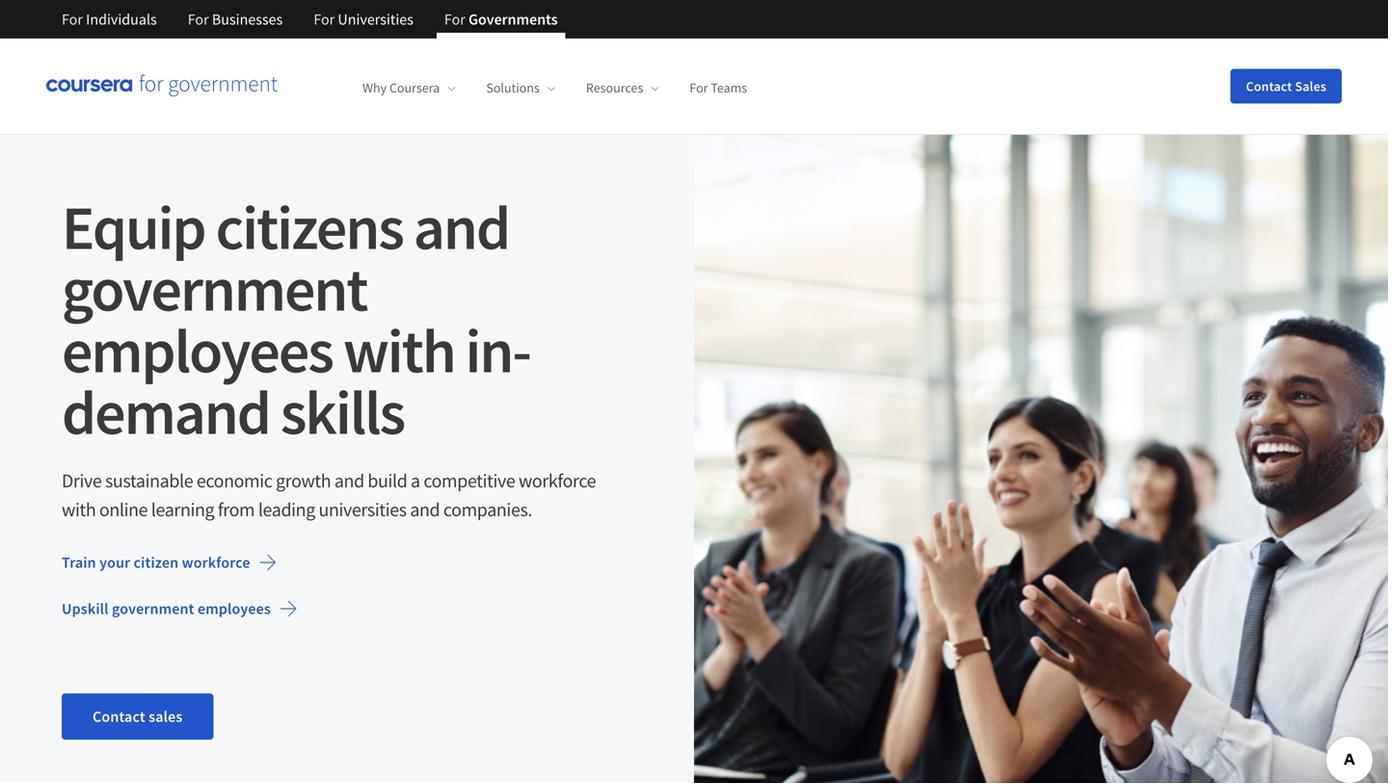 Task type: locate. For each thing, give the bounding box(es) containing it.
0 vertical spatial with
[[343, 312, 455, 389]]

resources
[[586, 79, 643, 97]]

growth
[[276, 469, 331, 493]]

1 vertical spatial employees
[[198, 600, 271, 619]]

companies.
[[443, 498, 532, 522]]

upskill
[[62, 600, 109, 619]]

0 vertical spatial and
[[413, 188, 509, 266]]

1 vertical spatial with
[[62, 498, 96, 522]]

businesses
[[212, 10, 283, 29]]

for universities
[[314, 10, 413, 29]]

for
[[62, 10, 83, 29], [188, 10, 209, 29], [314, 10, 335, 29], [444, 10, 465, 29], [690, 79, 708, 97]]

0 vertical spatial workforce
[[519, 469, 596, 493]]

equip citizens and government employees with in- demand skills
[[62, 188, 530, 451]]

drive sustainable economic growth and build a competitive workforce with online learning from leading universities and companies.
[[62, 469, 596, 522]]

0 vertical spatial government
[[62, 250, 367, 328]]

1 horizontal spatial with
[[343, 312, 455, 389]]

1 vertical spatial and
[[334, 469, 364, 493]]

sales
[[1295, 78, 1326, 95]]

0 horizontal spatial contact
[[93, 708, 145, 727]]

contact left sales
[[1246, 78, 1292, 95]]

universities
[[338, 10, 413, 29]]

and
[[413, 188, 509, 266], [334, 469, 364, 493], [410, 498, 440, 522]]

0 horizontal spatial workforce
[[182, 553, 250, 573]]

contact sales link
[[62, 694, 213, 740]]

sales
[[149, 708, 183, 727]]

workforce
[[519, 469, 596, 493], [182, 553, 250, 573]]

government inside 'link'
[[112, 600, 194, 619]]

1 horizontal spatial contact
[[1246, 78, 1292, 95]]

for left governments
[[444, 10, 465, 29]]

train
[[62, 553, 96, 573]]

with
[[343, 312, 455, 389], [62, 498, 96, 522]]

universities
[[319, 498, 407, 522]]

1 vertical spatial contact
[[93, 708, 145, 727]]

citizen
[[134, 553, 179, 573]]

contact inside button
[[1246, 78, 1292, 95]]

for businesses
[[188, 10, 283, 29]]

contact
[[1246, 78, 1292, 95], [93, 708, 145, 727]]

for governments
[[444, 10, 558, 29]]

employees inside equip citizens and government employees with in- demand skills
[[62, 312, 333, 389]]

for for individuals
[[62, 10, 83, 29]]

1 vertical spatial government
[[112, 600, 194, 619]]

0 vertical spatial employees
[[62, 312, 333, 389]]

for for governments
[[444, 10, 465, 29]]

competitive
[[423, 469, 515, 493]]

for teams
[[690, 79, 747, 97]]

governments
[[468, 10, 558, 29]]

for teams link
[[690, 79, 747, 97]]

workforce inside drive sustainable economic growth and build a competitive workforce with online learning from leading universities and companies.
[[519, 469, 596, 493]]

contact left the sales at the bottom left of the page
[[93, 708, 145, 727]]

workforce down 'from'
[[182, 553, 250, 573]]

for left businesses
[[188, 10, 209, 29]]

contact for contact sales
[[1246, 78, 1292, 95]]

solutions link
[[486, 79, 555, 97]]

and inside equip citizens and government employees with in- demand skills
[[413, 188, 509, 266]]

for left the individuals
[[62, 10, 83, 29]]

why coursera link
[[362, 79, 455, 97]]

workforce up companies.
[[519, 469, 596, 493]]

banner navigation
[[46, 0, 573, 39]]

skills
[[280, 374, 404, 451]]

0 vertical spatial contact
[[1246, 78, 1292, 95]]

resources link
[[586, 79, 659, 97]]

train your citizen workforce link
[[46, 540, 293, 586]]

0 horizontal spatial with
[[62, 498, 96, 522]]

government
[[62, 250, 367, 328], [112, 600, 194, 619]]

equip
[[62, 188, 205, 266]]

for left universities
[[314, 10, 335, 29]]

leading
[[258, 498, 315, 522]]

employees
[[62, 312, 333, 389], [198, 600, 271, 619]]

1 vertical spatial workforce
[[182, 553, 250, 573]]

citizens
[[216, 188, 403, 266]]

contact sales
[[93, 708, 183, 727]]

1 horizontal spatial workforce
[[519, 469, 596, 493]]

online
[[99, 498, 148, 522]]



Task type: describe. For each thing, give the bounding box(es) containing it.
for for businesses
[[188, 10, 209, 29]]

why coursera
[[362, 79, 440, 97]]

upskill government employees
[[62, 600, 271, 619]]

for left teams
[[690, 79, 708, 97]]

contact sales button
[[1231, 69, 1342, 104]]

2 vertical spatial and
[[410, 498, 440, 522]]

in-
[[465, 312, 530, 389]]

contact for contact sales
[[93, 708, 145, 727]]

drive
[[62, 469, 102, 493]]

a
[[411, 469, 420, 493]]

employees inside 'link'
[[198, 600, 271, 619]]

individuals
[[86, 10, 157, 29]]

demand
[[62, 374, 270, 451]]

contact sales
[[1246, 78, 1326, 95]]

with inside equip citizens and government employees with in- demand skills
[[343, 312, 455, 389]]

teams
[[711, 79, 747, 97]]

for for universities
[[314, 10, 335, 29]]

why
[[362, 79, 387, 97]]

solutions
[[486, 79, 540, 97]]

learning
[[151, 498, 214, 522]]

for individuals
[[62, 10, 157, 29]]

upskill government employees link
[[46, 586, 313, 632]]

with inside drive sustainable economic growth and build a competitive workforce with online learning from leading universities and companies.
[[62, 498, 96, 522]]

economic
[[196, 469, 272, 493]]

train your citizen workforce
[[62, 553, 250, 573]]

build
[[368, 469, 407, 493]]

sustainable
[[105, 469, 193, 493]]

coursera for government image
[[46, 75, 278, 98]]

coursera
[[389, 79, 440, 97]]

from
[[218, 498, 255, 522]]

government inside equip citizens and government employees with in- demand skills
[[62, 250, 367, 328]]

your
[[99, 553, 130, 573]]



Task type: vqa. For each thing, say whether or not it's contained in the screenshot.
"Contact" corresponding to Contact sales
yes



